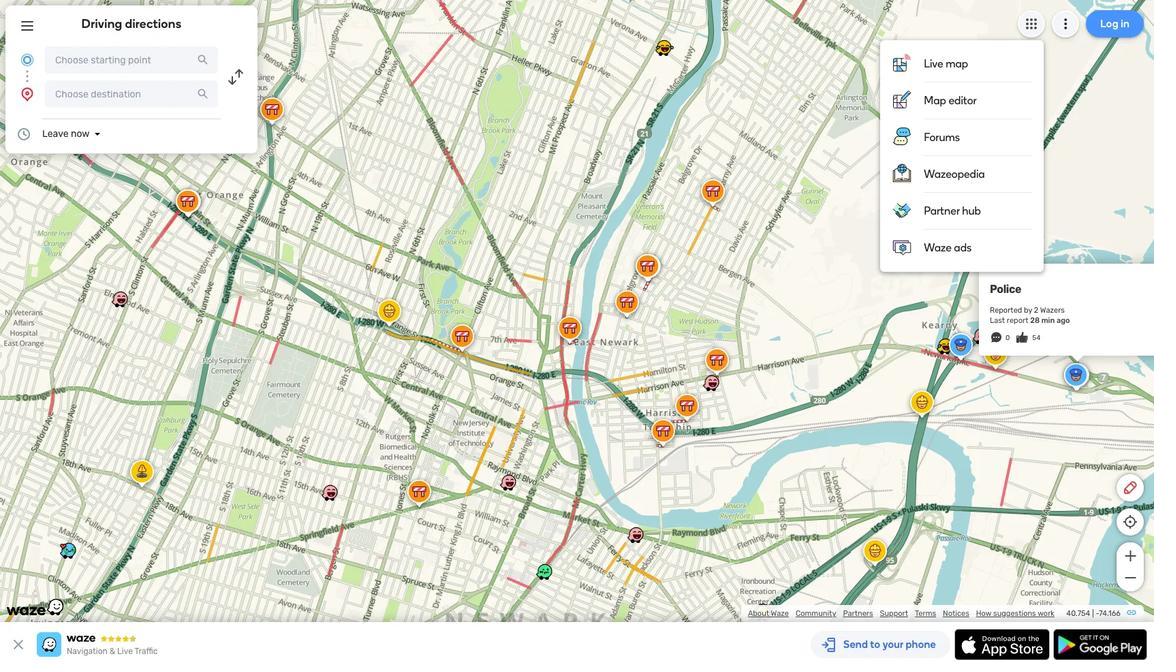 Task type: vqa. For each thing, say whether or not it's contained in the screenshot.
THE ANGELES to the top
no



Task type: locate. For each thing, give the bounding box(es) containing it.
directions
[[125, 16, 182, 31]]

report
[[1007, 316, 1029, 325]]

link image
[[1127, 607, 1138, 618]]

work
[[1038, 609, 1055, 618]]

|
[[1093, 609, 1095, 618]]

-
[[1096, 609, 1100, 618]]

Choose starting point text field
[[45, 46, 218, 74]]

wazers
[[1041, 306, 1065, 315]]

28
[[1031, 316, 1040, 325]]

partners
[[844, 609, 874, 618]]

0
[[1006, 334, 1010, 342]]

2
[[1035, 306, 1039, 315]]

how suggestions work link
[[977, 609, 1055, 618]]

suggestions
[[994, 609, 1037, 618]]

waze
[[771, 609, 789, 618]]

terms
[[915, 609, 937, 618]]

ago
[[1057, 316, 1070, 325]]

54
[[1033, 334, 1041, 342]]

support
[[880, 609, 909, 618]]

navigation & live traffic
[[67, 647, 158, 656]]

traffic
[[135, 647, 158, 656]]

now
[[71, 128, 90, 140]]

navigation
[[67, 647, 108, 656]]

40.754 | -74.166
[[1067, 609, 1121, 618]]

notices
[[943, 609, 970, 618]]

driving
[[81, 16, 122, 31]]

clock image
[[16, 126, 32, 142]]

about waze community partners support terms notices how suggestions work
[[748, 609, 1055, 618]]

how
[[977, 609, 992, 618]]

driving directions
[[81, 16, 182, 31]]

live
[[117, 647, 133, 656]]



Task type: describe. For each thing, give the bounding box(es) containing it.
last
[[990, 316, 1006, 325]]

community
[[796, 609, 837, 618]]

40.754
[[1067, 609, 1091, 618]]

zoom out image
[[1122, 570, 1139, 586]]

74.166
[[1100, 609, 1121, 618]]

location image
[[19, 86, 35, 102]]

leave now
[[42, 128, 90, 140]]

reported
[[990, 306, 1023, 315]]

pencil image
[[1123, 480, 1139, 496]]

about
[[748, 609, 770, 618]]

current location image
[[19, 52, 35, 68]]

police
[[990, 283, 1022, 296]]

terms link
[[915, 609, 937, 618]]

Choose destination text field
[[45, 80, 218, 108]]

leave
[[42, 128, 69, 140]]

reported by 2 wazers last report 28 min ago
[[990, 306, 1070, 325]]

notices link
[[943, 609, 970, 618]]

about waze link
[[748, 609, 789, 618]]

support link
[[880, 609, 909, 618]]

x image
[[10, 637, 27, 653]]

min
[[1042, 316, 1055, 325]]

community link
[[796, 609, 837, 618]]

partners link
[[844, 609, 874, 618]]

&
[[110, 647, 115, 656]]

by
[[1025, 306, 1033, 315]]

zoom in image
[[1122, 548, 1139, 564]]



